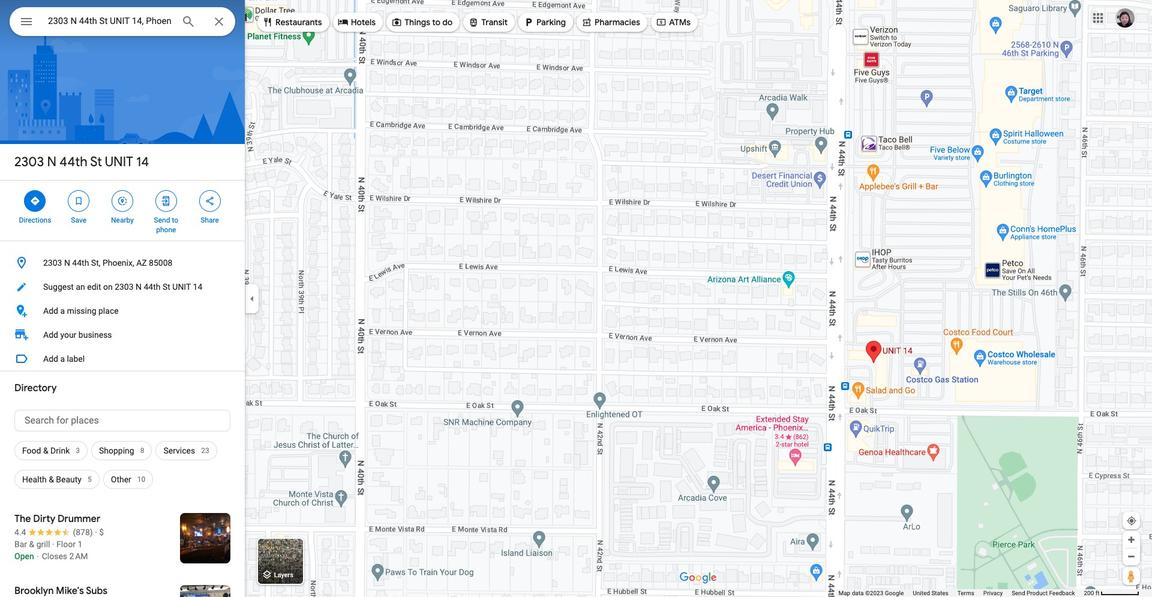 Task type: locate. For each thing, give the bounding box(es) containing it.
actions for 2303 n 44th st unit 14 region
[[0, 181, 245, 241]]

· left price: inexpensive image
[[95, 528, 97, 537]]

your
[[60, 330, 76, 340]]

2 vertical spatial n
[[136, 282, 142, 292]]

3
[[76, 447, 80, 455]]

2303 up suggest
[[43, 258, 62, 268]]

1 vertical spatial send
[[1012, 590, 1026, 597]]

& right health
[[49, 475, 54, 485]]


[[30, 195, 40, 208]]

add
[[43, 306, 58, 316], [43, 330, 58, 340], [43, 354, 58, 364]]

suggest
[[43, 282, 74, 292]]

0 horizontal spatial 14
[[136, 154, 149, 171]]

2303 inside button
[[43, 258, 62, 268]]

1 vertical spatial &
[[49, 475, 54, 485]]

drummer
[[58, 513, 100, 525]]

0 vertical spatial send
[[154, 216, 170, 225]]

2303
[[14, 154, 44, 171], [43, 258, 62, 268], [115, 282, 134, 292]]

map
[[839, 590, 851, 597]]

8
[[140, 447, 144, 455]]

200
[[1085, 590, 1095, 597]]

price: inexpensive image
[[99, 528, 104, 537]]

85008
[[149, 258, 173, 268]]

1 horizontal spatial ·
[[95, 528, 97, 537]]

send
[[154, 216, 170, 225], [1012, 590, 1026, 597]]

n for 2303 n 44th st unit 14
[[47, 154, 56, 171]]

1 vertical spatial n
[[64, 258, 70, 268]]

edit
[[87, 282, 101, 292]]

1 vertical spatial 14
[[193, 282, 202, 292]]

· $
[[95, 528, 104, 537]]

none field inside 2303 n 44th st unit 14, phoenix, az 85008 field
[[48, 14, 172, 28]]

unit down 85008
[[172, 282, 191, 292]]

2 vertical spatial 44th
[[144, 282, 161, 292]]

an
[[76, 282, 85, 292]]

1 vertical spatial 44th
[[72, 258, 89, 268]]

1 vertical spatial ·
[[52, 540, 54, 549]]

$
[[99, 528, 104, 537]]

2 horizontal spatial &
[[49, 475, 54, 485]]

health
[[22, 475, 47, 485]]

 pharmacies
[[582, 16, 641, 29]]

1 horizontal spatial st
[[163, 282, 170, 292]]

 button
[[10, 7, 43, 38]]

send up 'phone'
[[154, 216, 170, 225]]

14
[[136, 154, 149, 171], [193, 282, 202, 292]]

0 vertical spatial unit
[[105, 154, 133, 171]]

bar & grill · floor 1 open ⋅ closes 2 am
[[14, 540, 88, 561]]

0 vertical spatial 2303
[[14, 154, 44, 171]]

2 vertical spatial add
[[43, 354, 58, 364]]

23
[[201, 447, 209, 455]]

add for add your business
[[43, 330, 58, 340]]

0 horizontal spatial st
[[90, 154, 102, 171]]

send inside button
[[1012, 590, 1026, 597]]

1 vertical spatial to
[[172, 216, 178, 225]]

n inside button
[[64, 258, 70, 268]]

1 horizontal spatial to
[[432, 17, 441, 28]]

& right bar
[[29, 540, 34, 549]]

business
[[79, 330, 112, 340]]

a for missing
[[60, 306, 65, 316]]

2303 for 2303 n 44th st, phoenix, az 85008
[[43, 258, 62, 268]]

(878)
[[73, 528, 93, 537]]

0 horizontal spatial send
[[154, 216, 170, 225]]

14 inside 'button'
[[193, 282, 202, 292]]

2 vertical spatial 2303
[[115, 282, 134, 292]]

show street view coverage image
[[1123, 567, 1141, 585]]

n
[[47, 154, 56, 171], [64, 258, 70, 268], [136, 282, 142, 292]]

things
[[405, 17, 431, 28]]

5
[[88, 476, 92, 484]]

add left the your
[[43, 330, 58, 340]]

to up 'phone'
[[172, 216, 178, 225]]

suggest an edit on 2303 n 44th st unit 14 button
[[0, 275, 245, 299]]

1 vertical spatial add
[[43, 330, 58, 340]]

none text field inside 2303 n 44th st unit 14 main content
[[14, 410, 231, 432]]

0 horizontal spatial ·
[[52, 540, 54, 549]]

services
[[164, 446, 195, 456]]

services 23
[[164, 446, 209, 456]]

food
[[22, 446, 41, 456]]

terms
[[958, 590, 975, 597]]

2 a from the top
[[60, 354, 65, 364]]

add for add a label
[[43, 354, 58, 364]]

nearby
[[111, 216, 134, 225]]

0 vertical spatial 14
[[136, 154, 149, 171]]

unit up 
[[105, 154, 133, 171]]

a left missing
[[60, 306, 65, 316]]

zoom in image
[[1128, 536, 1137, 545]]

footer
[[839, 590, 1085, 597]]

a
[[60, 306, 65, 316], [60, 354, 65, 364]]

&
[[43, 446, 48, 456], [49, 475, 54, 485], [29, 540, 34, 549]]

send for send to phone
[[154, 216, 170, 225]]

collapse side panel image
[[246, 292, 259, 305]]

0 horizontal spatial to
[[172, 216, 178, 225]]

transit
[[482, 17, 508, 28]]

0 horizontal spatial unit
[[105, 154, 133, 171]]

add inside add your business "link"
[[43, 330, 58, 340]]

1 horizontal spatial send
[[1012, 590, 1026, 597]]

& for grill
[[29, 540, 34, 549]]

44th left st,
[[72, 258, 89, 268]]

1 add from the top
[[43, 306, 58, 316]]

phone
[[156, 226, 176, 234]]

& inside bar & grill · floor 1 open ⋅ closes 2 am
[[29, 540, 34, 549]]

st up actions for 2303 n 44th st unit 14 region
[[90, 154, 102, 171]]

200 ft button
[[1085, 590, 1140, 597]]


[[73, 195, 84, 208]]

privacy button
[[984, 590, 1003, 597]]

& right food
[[43, 446, 48, 456]]

0 vertical spatial a
[[60, 306, 65, 316]]

0 vertical spatial &
[[43, 446, 48, 456]]

the
[[14, 513, 31, 525]]

to left do
[[432, 17, 441, 28]]

1 vertical spatial st
[[163, 282, 170, 292]]

beauty
[[56, 475, 82, 485]]

send left product
[[1012, 590, 1026, 597]]

©2023
[[866, 590, 884, 597]]

add inside add a missing place button
[[43, 306, 58, 316]]

add your business
[[43, 330, 112, 340]]

1 a from the top
[[60, 306, 65, 316]]

1 horizontal spatial unit
[[172, 282, 191, 292]]

st down 85008
[[163, 282, 170, 292]]

0 horizontal spatial n
[[47, 154, 56, 171]]

2303 right on
[[115, 282, 134, 292]]

atms
[[669, 17, 691, 28]]

· right grill
[[52, 540, 54, 549]]

0 vertical spatial add
[[43, 306, 58, 316]]

2 add from the top
[[43, 330, 58, 340]]

n inside 'button'
[[136, 282, 142, 292]]

send inside the send to phone
[[154, 216, 170, 225]]

0 horizontal spatial &
[[29, 540, 34, 549]]

add inside add a label button
[[43, 354, 58, 364]]

0 vertical spatial ·
[[95, 528, 97, 537]]

2 vertical spatial &
[[29, 540, 34, 549]]

to
[[432, 17, 441, 28], [172, 216, 178, 225]]

data
[[852, 590, 864, 597]]

2303 up 
[[14, 154, 44, 171]]

·
[[95, 528, 97, 537], [52, 540, 54, 549]]

footer containing map data ©2023 google
[[839, 590, 1085, 597]]

closes
[[42, 552, 67, 561]]

2 horizontal spatial n
[[136, 282, 142, 292]]

google account: michele murakami  
(michele.murakami@adept.ai) image
[[1116, 8, 1135, 27]]

1 vertical spatial unit
[[172, 282, 191, 292]]

add a missing place
[[43, 306, 119, 316]]

3 add from the top
[[43, 354, 58, 364]]


[[338, 16, 349, 29]]

0 vertical spatial n
[[47, 154, 56, 171]]

unit
[[105, 154, 133, 171], [172, 282, 191, 292]]

None text field
[[14, 410, 231, 432]]

& for drink
[[43, 446, 48, 456]]

44th inside the 2303 n 44th st, phoenix, az 85008 button
[[72, 258, 89, 268]]

directions
[[19, 216, 51, 225]]

1 horizontal spatial &
[[43, 446, 48, 456]]

on
[[103, 282, 113, 292]]

1 horizontal spatial n
[[64, 258, 70, 268]]

directory
[[14, 382, 57, 394]]


[[19, 13, 34, 30]]

44th up 
[[59, 154, 88, 171]]

0 vertical spatial to
[[432, 17, 441, 28]]

1 vertical spatial a
[[60, 354, 65, 364]]

send product feedback button
[[1012, 590, 1076, 597]]

a left label
[[60, 354, 65, 364]]

add left label
[[43, 354, 58, 364]]

grill
[[36, 540, 50, 549]]

add down suggest
[[43, 306, 58, 316]]

44th
[[59, 154, 88, 171], [72, 258, 89, 268], [144, 282, 161, 292]]

ft
[[1096, 590, 1100, 597]]

None field
[[48, 14, 172, 28]]

restaurants
[[276, 17, 322, 28]]

44th down 85008
[[144, 282, 161, 292]]

dirty
[[33, 513, 55, 525]]

1 horizontal spatial 14
[[193, 282, 202, 292]]

add a label button
[[0, 347, 245, 371]]

st
[[90, 154, 102, 171], [163, 282, 170, 292]]

show your location image
[[1127, 516, 1138, 527]]

0 vertical spatial 44th
[[59, 154, 88, 171]]

 things to do
[[392, 16, 453, 29]]

1 vertical spatial 2303
[[43, 258, 62, 268]]

the dirty drummer
[[14, 513, 100, 525]]

zoom out image
[[1128, 552, 1137, 561]]



Task type: vqa. For each thing, say whether or not it's contained in the screenshot.


Task type: describe. For each thing, give the bounding box(es) containing it.
to inside  things to do
[[432, 17, 441, 28]]

 search field
[[10, 7, 235, 38]]

2303 n 44th st unit 14
[[14, 154, 149, 171]]

200 ft
[[1085, 590, 1100, 597]]

a for label
[[60, 354, 65, 364]]

n for 2303 n 44th st, phoenix, az 85008
[[64, 258, 70, 268]]

google
[[885, 590, 904, 597]]

10
[[137, 476, 145, 484]]


[[117, 195, 128, 208]]

to inside the send to phone
[[172, 216, 178, 225]]

unit inside 'button'
[[172, 282, 191, 292]]

2 am
[[69, 552, 88, 561]]

 restaurants
[[262, 16, 322, 29]]

phoenix,
[[103, 258, 134, 268]]

pharmacies
[[595, 17, 641, 28]]

do
[[443, 17, 453, 28]]


[[582, 16, 593, 29]]

label
[[67, 354, 85, 364]]

hotels
[[351, 17, 376, 28]]

health & beauty 5
[[22, 475, 92, 485]]

add a label
[[43, 354, 85, 364]]

footer inside google maps element
[[839, 590, 1085, 597]]

add for add a missing place
[[43, 306, 58, 316]]

floor
[[56, 540, 76, 549]]

google maps element
[[0, 0, 1153, 597]]

 atms
[[656, 16, 691, 29]]

⋅
[[36, 552, 40, 561]]

states
[[932, 590, 949, 597]]

place
[[98, 306, 119, 316]]

az
[[136, 258, 147, 268]]

shopping 8
[[99, 446, 144, 456]]


[[524, 16, 534, 29]]

terms button
[[958, 590, 975, 597]]

shopping
[[99, 446, 134, 456]]

2303 n 44th st, phoenix, az 85008
[[43, 258, 173, 268]]

· inside bar & grill · floor 1 open ⋅ closes 2 am
[[52, 540, 54, 549]]


[[204, 195, 215, 208]]

other 10
[[111, 475, 145, 485]]

united
[[913, 590, 931, 597]]

product
[[1027, 590, 1048, 597]]

other
[[111, 475, 131, 485]]

1
[[78, 540, 82, 549]]

4.4 stars 878 reviews image
[[14, 527, 93, 539]]

2303 N 44th St UNIT 14, Phoenix, AZ 85008 field
[[10, 7, 235, 36]]

st,
[[91, 258, 101, 268]]

parking
[[537, 17, 566, 28]]

suggest an edit on 2303 n 44th st unit 14
[[43, 282, 202, 292]]

44th inside suggest an edit on 2303 n 44th st unit 14 'button'
[[144, 282, 161, 292]]

feedback
[[1050, 590, 1076, 597]]

4.4
[[14, 528, 26, 537]]

2303 for 2303 n 44th st unit 14
[[14, 154, 44, 171]]

 transit
[[468, 16, 508, 29]]

send to phone
[[154, 216, 178, 234]]

2303 n 44th st, phoenix, az 85008 button
[[0, 251, 245, 275]]

44th for st
[[59, 154, 88, 171]]

 hotels
[[338, 16, 376, 29]]

add your business link
[[0, 323, 245, 347]]

send for send product feedback
[[1012, 590, 1026, 597]]

united states button
[[913, 590, 949, 597]]

& for beauty
[[49, 475, 54, 485]]


[[392, 16, 402, 29]]

privacy
[[984, 590, 1003, 597]]

0 vertical spatial st
[[90, 154, 102, 171]]

 parking
[[524, 16, 566, 29]]


[[161, 195, 172, 208]]

add a missing place button
[[0, 299, 245, 323]]

share
[[201, 216, 219, 225]]


[[656, 16, 667, 29]]

bar
[[14, 540, 27, 549]]


[[262, 16, 273, 29]]

send product feedback
[[1012, 590, 1076, 597]]

44th for st,
[[72, 258, 89, 268]]

save
[[71, 216, 86, 225]]

open
[[14, 552, 34, 561]]

food & drink 3
[[22, 446, 80, 456]]

st inside 'button'
[[163, 282, 170, 292]]

missing
[[67, 306, 96, 316]]

2303 inside 'button'
[[115, 282, 134, 292]]

drink
[[50, 446, 70, 456]]

2303 n 44th st unit 14 main content
[[0, 0, 245, 597]]



